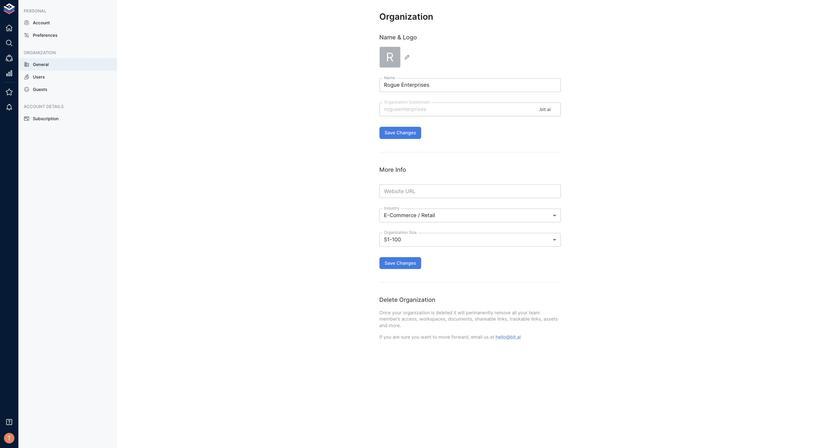 Task type: locate. For each thing, give the bounding box(es) containing it.
you right sure
[[412, 334, 420, 340]]

deleted
[[436, 310, 453, 315]]

organization up logo
[[379, 11, 433, 22]]

2 save from the top
[[385, 260, 395, 266]]

name left &
[[379, 34, 396, 41]]

https:// text field
[[379, 184, 561, 198]]

your
[[392, 310, 402, 315], [518, 310, 528, 315]]

save changes for first the save changes button from the bottom
[[385, 260, 416, 266]]

remove
[[495, 310, 511, 315]]

1 your from the left
[[392, 310, 402, 315]]

size
[[409, 230, 417, 235]]

preferences
[[33, 33, 58, 38]]

0 vertical spatial save changes
[[385, 130, 416, 135]]

you
[[384, 334, 392, 340], [412, 334, 420, 340]]

/
[[418, 212, 420, 219]]

1 horizontal spatial links,
[[531, 316, 543, 322]]

Organization Subdomain text field
[[379, 103, 536, 116]]

2 changes from the top
[[397, 260, 416, 266]]

subscription
[[33, 116, 59, 121]]

0 horizontal spatial you
[[384, 334, 392, 340]]

0 horizontal spatial links,
[[498, 316, 509, 322]]

t
[[7, 435, 11, 442]]

links, down team
[[531, 316, 543, 322]]

51-
[[384, 236, 392, 243]]

your up trackable
[[518, 310, 528, 315]]

account link
[[18, 16, 117, 29]]

organization
[[379, 11, 433, 22], [384, 100, 408, 104], [384, 230, 408, 235], [399, 297, 436, 303]]

save
[[385, 130, 395, 135], [385, 260, 395, 266]]

organization subdomain
[[384, 100, 430, 104]]

1 vertical spatial save
[[385, 260, 395, 266]]

changes
[[397, 130, 416, 135], [397, 260, 416, 266]]

save changes button down 100
[[379, 257, 421, 269]]

1 links, from the left
[[498, 316, 509, 322]]

forward,
[[452, 334, 470, 340]]

organization for organization size 51-100
[[384, 230, 408, 235]]

more.
[[389, 323, 401, 328]]

changes for first the save changes button from the bottom
[[397, 260, 416, 266]]

changes for 1st the save changes button
[[397, 130, 416, 135]]

organization left subdomain
[[384, 100, 408, 104]]

1 save from the top
[[385, 130, 395, 135]]

details
[[46, 104, 64, 109]]

save for 1st the save changes button
[[385, 130, 395, 135]]

want
[[421, 334, 432, 340]]

0 horizontal spatial your
[[392, 310, 402, 315]]

shareable
[[475, 316, 496, 322]]

0 vertical spatial save changes button
[[379, 127, 421, 139]]

commerce
[[390, 212, 417, 219]]

1 horizontal spatial you
[[412, 334, 420, 340]]

save changes button down organization subdomain
[[379, 127, 421, 139]]

save changes button
[[379, 127, 421, 139], [379, 257, 421, 269]]

are
[[393, 334, 400, 340]]

1 vertical spatial changes
[[397, 260, 416, 266]]

links, down remove
[[498, 316, 509, 322]]

changes down 100
[[397, 260, 416, 266]]

changes down organization subdomain
[[397, 130, 416, 135]]

all
[[512, 310, 517, 315]]

you right if
[[384, 334, 392, 340]]

organization up organization
[[399, 297, 436, 303]]

organization up 100
[[384, 230, 408, 235]]

account
[[33, 20, 50, 25]]

2 links, from the left
[[531, 316, 543, 322]]

general
[[33, 62, 49, 67]]

delete
[[379, 297, 398, 303]]

Organization Size field
[[379, 233, 561, 247]]

1 horizontal spatial your
[[518, 310, 528, 315]]

1 vertical spatial save changes
[[385, 260, 416, 266]]

0 vertical spatial save
[[385, 130, 395, 135]]

save changes down 100
[[385, 260, 416, 266]]

save changes
[[385, 130, 416, 135], [385, 260, 416, 266]]

organization inside organization size 51-100
[[384, 230, 408, 235]]

will
[[458, 310, 465, 315]]

us
[[484, 334, 489, 340]]

0 vertical spatial changes
[[397, 130, 416, 135]]

0 vertical spatial name
[[379, 34, 396, 41]]

personal
[[24, 8, 46, 13]]

organization size 51-100
[[384, 230, 417, 243]]

1 vertical spatial name
[[384, 75, 395, 80]]

your up member's
[[392, 310, 402, 315]]

links,
[[498, 316, 509, 322], [531, 316, 543, 322]]

1 changes from the top
[[397, 130, 416, 135]]

guests
[[33, 87, 47, 92]]

1 save changes from the top
[[385, 130, 416, 135]]

name
[[379, 34, 396, 41], [384, 75, 395, 80]]

documents,
[[448, 316, 474, 322]]

2 save changes from the top
[[385, 260, 416, 266]]

1 vertical spatial save changes button
[[379, 257, 421, 269]]

name for name
[[384, 75, 395, 80]]

save changes down organization subdomain
[[385, 130, 416, 135]]

save for first the save changes button from the bottom
[[385, 260, 395, 266]]

hello@bit.ai
[[496, 334, 521, 340]]

industry e-commerce / retail
[[384, 206, 435, 219]]

name down r
[[384, 75, 395, 80]]

delete organization
[[379, 297, 436, 303]]



Task type: vqa. For each thing, say whether or not it's contained in the screenshot.
'MARKETING' within Marketing Team link
no



Task type: describe. For each thing, give the bounding box(es) containing it.
t button
[[2, 431, 16, 446]]

once your organization is deleted it will permanently remove all your team member's access, workspaces, documents, shareable links, trackable links, assets and more.
[[379, 310, 558, 328]]

subdomain
[[409, 100, 430, 104]]

is
[[431, 310, 435, 315]]

1 save changes button from the top
[[379, 127, 421, 139]]

organization for organization subdomain
[[384, 100, 408, 104]]

general link
[[18, 58, 117, 71]]

2 your from the left
[[518, 310, 528, 315]]

and
[[379, 323, 388, 328]]

r button
[[379, 47, 412, 68]]

hello@bit.ai link
[[496, 334, 521, 340]]

e-
[[384, 212, 390, 219]]

2 save changes button from the top
[[379, 257, 421, 269]]

users
[[33, 74, 45, 80]]

once
[[379, 310, 391, 315]]

Name text field
[[379, 78, 561, 92]]

workspaces,
[[419, 316, 447, 322]]

&
[[398, 34, 401, 41]]

more
[[379, 166, 394, 173]]

organization
[[24, 50, 56, 55]]

move
[[439, 334, 450, 340]]

email
[[471, 334, 483, 340]]

account details
[[24, 104, 64, 109]]

info
[[396, 166, 406, 173]]

save changes for 1st the save changes button
[[385, 130, 416, 135]]

users link
[[18, 71, 117, 83]]

at
[[490, 334, 495, 340]]

account
[[24, 104, 45, 109]]

if you are sure you want to move forward, email us at hello@bit.ai
[[379, 334, 521, 340]]

retail
[[422, 212, 435, 219]]

assets
[[544, 316, 558, 322]]

if
[[379, 334, 382, 340]]

team
[[529, 310, 540, 315]]

industry
[[384, 206, 399, 211]]

r
[[386, 50, 394, 64]]

2 you from the left
[[412, 334, 420, 340]]

member's
[[379, 316, 400, 322]]

100
[[392, 236, 401, 243]]

Industry field
[[379, 209, 561, 222]]

organization for organization
[[379, 11, 433, 22]]

.bit.ai
[[539, 107, 551, 112]]

more info
[[379, 166, 406, 173]]

it
[[454, 310, 457, 315]]

sure
[[401, 334, 410, 340]]

to
[[433, 334, 437, 340]]

access,
[[402, 316, 418, 322]]

logo
[[403, 34, 417, 41]]

1 you from the left
[[384, 334, 392, 340]]

name & logo
[[379, 34, 417, 41]]

permanently
[[466, 310, 493, 315]]

trackable
[[510, 316, 530, 322]]

guests link
[[18, 83, 117, 96]]

preferences link
[[18, 29, 117, 42]]

name for name & logo
[[379, 34, 396, 41]]

subscription link
[[18, 112, 117, 125]]

organization
[[403, 310, 430, 315]]



